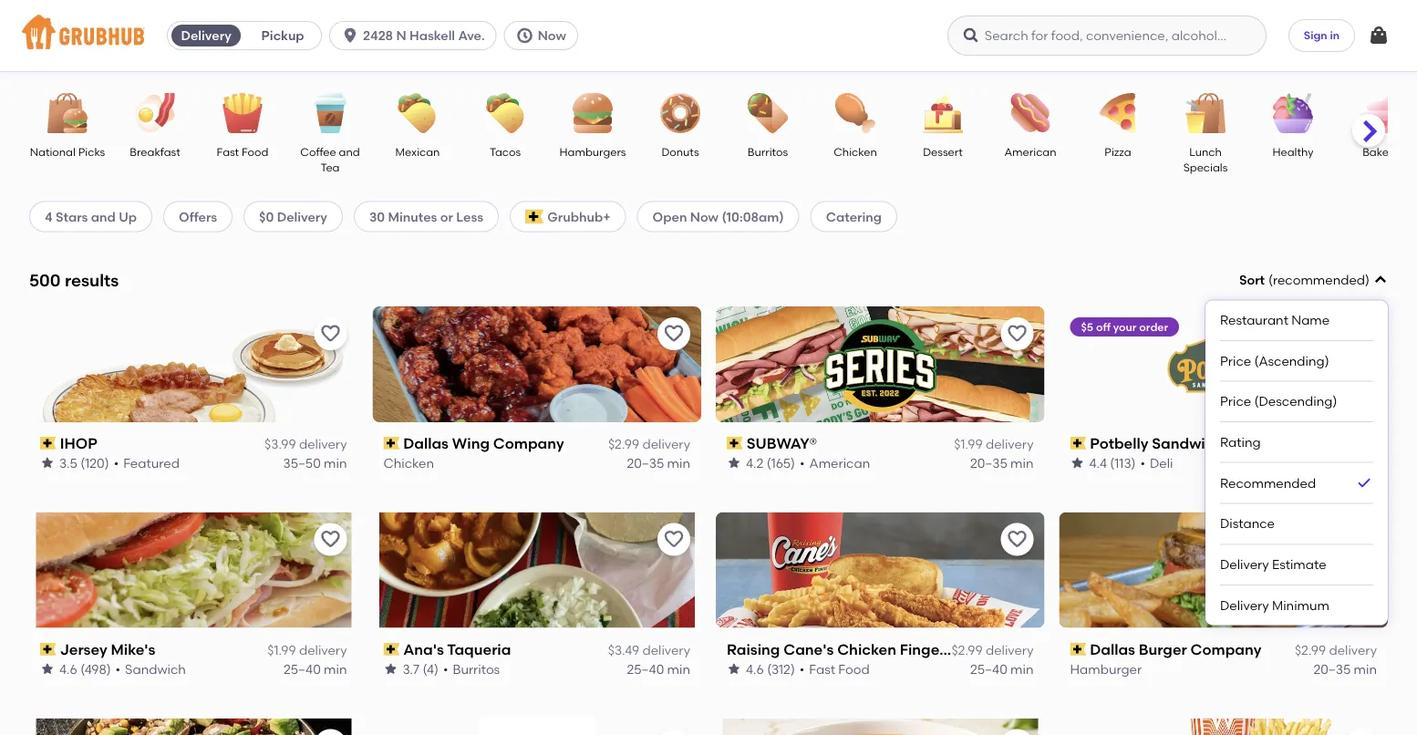 Task type: vqa. For each thing, say whether or not it's contained in the screenshot.


Task type: locate. For each thing, give the bounding box(es) containing it.
• american
[[800, 455, 871, 471]]

save this restaurant image for dallas burger company
[[1350, 529, 1372, 551]]

1 horizontal spatial 25–40 min
[[627, 661, 691, 677]]

healthy
[[1273, 145, 1314, 158]]

fast food image
[[211, 93, 275, 133]]

svg image
[[1369, 25, 1390, 47], [341, 26, 360, 45], [962, 26, 981, 45], [1374, 273, 1389, 288]]

subscription pass image
[[40, 437, 56, 450], [384, 437, 400, 450], [1071, 437, 1087, 450], [40, 643, 56, 656]]

1 vertical spatial $2.99 delivery
[[1296, 643, 1378, 658]]

0 horizontal spatial burritos
[[453, 661, 500, 677]]

star icon image
[[40, 456, 55, 470], [727, 456, 742, 470], [1071, 456, 1085, 470], [40, 662, 55, 676], [384, 662, 398, 676], [727, 662, 742, 676]]

• for jersey mike's
[[115, 661, 121, 677]]

1 horizontal spatial $2.99 delivery
[[1296, 643, 1378, 658]]

price up rating
[[1221, 394, 1252, 409]]

fast down fast food image
[[217, 145, 239, 158]]

dallas wing company  logo image
[[373, 306, 702, 422]]

subscription pass image
[[727, 437, 743, 450], [384, 643, 400, 656], [1071, 643, 1087, 656]]

min for dallas wing company
[[668, 455, 691, 471]]

$2.99 delivery for dallas wing company
[[608, 437, 691, 452]]

jersey mike's logo image
[[29, 512, 358, 628]]

• for subway®
[[800, 455, 805, 471]]

subscription pass image for dallas wing company
[[384, 437, 400, 450]]

0 vertical spatial $2.99 delivery
[[608, 437, 691, 452]]

n
[[396, 28, 407, 43]]

25–40 min for ana's taqueria
[[627, 661, 691, 677]]

chicken image
[[824, 93, 888, 133]]

4.6 for 4.6 (498)
[[59, 661, 77, 677]]

1 horizontal spatial fast
[[810, 661, 836, 677]]

1 vertical spatial $1.99 delivery
[[268, 643, 347, 658]]

star icon image left "4.4"
[[1071, 456, 1085, 470]]

1 horizontal spatial company
[[1191, 641, 1262, 658]]

and left "up"
[[91, 209, 116, 224]]

delivery inside "raising cane's chicken fingers $2.99 delivery"
[[986, 643, 1034, 658]]

0 vertical spatial price
[[1221, 353, 1252, 369]]

0 horizontal spatial dallas
[[403, 435, 449, 452]]

delivery button
[[168, 21, 245, 50]]

20–35 for subway®
[[971, 455, 1008, 471]]

ihop logo image
[[29, 306, 358, 422]]

chicken down chicken image
[[834, 145, 878, 158]]

2 25–40 min from the left
[[627, 661, 691, 677]]

and up tea
[[339, 145, 360, 158]]

2 price from the top
[[1221, 394, 1252, 409]]

$2.99 for dallas wing company
[[608, 437, 640, 452]]

grubhub+
[[548, 209, 611, 224]]

star icon image left 3.7
[[384, 662, 398, 676]]

20–35 min
[[627, 455, 691, 471], [971, 455, 1034, 471], [1314, 455, 1378, 471], [1314, 661, 1378, 677]]

food down fast food image
[[242, 145, 269, 158]]

sandwich down mike's
[[125, 661, 186, 677]]

burritos down burritos image
[[748, 145, 788, 158]]

subscription pass image up hamburger
[[1071, 643, 1087, 656]]

2 horizontal spatial $2.99
[[1296, 643, 1327, 658]]

star icon image left 4.2 in the right of the page
[[727, 456, 742, 470]]

$5 off your order
[[1082, 320, 1169, 333]]

coffee
[[300, 145, 336, 158]]

featured
[[123, 455, 180, 471]]

1 25–40 min from the left
[[284, 661, 347, 677]]

(120)
[[81, 455, 109, 471]]

main navigation navigation
[[0, 0, 1418, 71]]

fast down cane's
[[810, 661, 836, 677]]

0 vertical spatial $1.99
[[955, 437, 983, 452]]

0 vertical spatial american
[[1005, 145, 1057, 158]]

4
[[45, 209, 53, 224]]

1 horizontal spatial burritos
[[748, 145, 788, 158]]

subscription pass image inside potbelly sandwich works link
[[1071, 437, 1087, 450]]

4.6
[[59, 661, 77, 677], [746, 661, 764, 677]]

svg image inside the 2428 n haskell ave. button
[[341, 26, 360, 45]]

25–40 for jersey mike's
[[284, 661, 321, 677]]

0 vertical spatial and
[[339, 145, 360, 158]]

national picks image
[[36, 93, 99, 133]]

cane's
[[784, 641, 834, 658]]

dallas soup and sandwich logo image
[[479, 719, 595, 735]]

$3.99 delivery
[[265, 437, 347, 452]]

list box
[[1221, 300, 1374, 625]]

sandwich up the deli
[[1153, 435, 1224, 452]]

delivery left pickup
[[181, 28, 232, 43]]

sign in
[[1305, 29, 1340, 42]]

1 vertical spatial american
[[810, 455, 871, 471]]

1 horizontal spatial subscription pass image
[[727, 437, 743, 450]]

1 price from the top
[[1221, 353, 1252, 369]]

svg image inside "field"
[[1374, 273, 1389, 288]]

4.2 (165)
[[746, 455, 796, 471]]

20–35 min for dallas wing company
[[627, 455, 691, 471]]

• right (4)
[[443, 661, 448, 677]]

• for ihop
[[114, 455, 119, 471]]

american image
[[999, 93, 1063, 133]]

company right burger
[[1191, 641, 1262, 658]]

star icon image for ihop
[[40, 456, 55, 470]]

• right "(120)"
[[114, 455, 119, 471]]

none field containing sort
[[1206, 271, 1389, 625]]

price down the restaurant
[[1221, 353, 1252, 369]]

subscription pass image left the ana's
[[384, 643, 400, 656]]

1 horizontal spatial sandwich
[[1153, 435, 1224, 452]]

healthy image
[[1262, 93, 1326, 133]]

chicken
[[834, 145, 878, 158], [384, 455, 434, 471], [838, 641, 897, 658]]

lunch specials image
[[1174, 93, 1238, 133]]

svg image
[[516, 26, 534, 45]]

svg image right in
[[1369, 25, 1390, 47]]

1 horizontal spatial 25–40
[[627, 661, 664, 677]]

None field
[[1206, 271, 1389, 625]]

2 25–40 from the left
[[627, 661, 664, 677]]

)
[[1366, 272, 1370, 288]]

svg image right ) at the right top
[[1374, 273, 1389, 288]]

1 25–40 from the left
[[284, 661, 321, 677]]

$5
[[1082, 320, 1094, 333]]

$2.99 inside "raising cane's chicken fingers $2.99 delivery"
[[952, 643, 983, 658]]

1 vertical spatial food
[[839, 661, 870, 677]]

american right (165) at bottom
[[810, 455, 871, 471]]

rating
[[1221, 434, 1261, 450]]

delivery estimate
[[1221, 557, 1327, 572]]

subscription pass image left "wing"
[[384, 437, 400, 450]]

1 horizontal spatial $1.99 delivery
[[955, 437, 1034, 452]]

25–40 min
[[284, 661, 347, 677], [627, 661, 691, 677], [971, 661, 1034, 677]]

subscription pass image for ana's taqueria
[[384, 643, 400, 656]]

delivery down distance
[[1221, 557, 1270, 572]]

4.6 down "raising"
[[746, 661, 764, 677]]

dallas up hamburger
[[1090, 641, 1136, 658]]

1 horizontal spatial 4.6
[[746, 661, 764, 677]]

hamburger
[[1071, 661, 1142, 677]]

0 horizontal spatial and
[[91, 209, 116, 224]]

open now (10:08am)
[[653, 209, 784, 224]]

• right (165) at bottom
[[800, 455, 805, 471]]

now right svg icon
[[538, 28, 567, 43]]

dallas left "wing"
[[403, 435, 449, 452]]

wing
[[452, 435, 490, 452]]

ave.
[[458, 28, 485, 43]]

1 horizontal spatial food
[[839, 661, 870, 677]]

save this restaurant button for jersey mike's
[[314, 523, 347, 556]]

subscription pass image left potbelly
[[1071, 437, 1087, 450]]

0 horizontal spatial food
[[242, 145, 269, 158]]

0 horizontal spatial sandwich
[[125, 661, 186, 677]]

dessert
[[924, 145, 963, 158]]

1 horizontal spatial now
[[690, 209, 719, 224]]

fast
[[217, 145, 239, 158], [810, 661, 836, 677]]

delivery
[[299, 437, 347, 452], [643, 437, 691, 452], [986, 437, 1034, 452], [299, 643, 347, 658], [643, 643, 691, 658], [986, 643, 1034, 658], [1330, 643, 1378, 658]]

subscription pass image for dallas burger company
[[1071, 643, 1087, 656]]

delivery
[[181, 28, 232, 43], [277, 209, 328, 224], [1221, 557, 1270, 572], [1221, 598, 1270, 613]]

1 horizontal spatial $2.99
[[952, 643, 983, 658]]

0 horizontal spatial american
[[810, 455, 871, 471]]

min for jersey mike's
[[324, 661, 347, 677]]

panera bread logo image
[[36, 719, 352, 735]]

0 horizontal spatial $1.99 delivery
[[268, 643, 347, 658]]

0 vertical spatial chicken
[[834, 145, 878, 158]]

1 vertical spatial dallas
[[1090, 641, 1136, 658]]

chicken up • fast food
[[838, 641, 897, 658]]

burritos down the taqueria
[[453, 661, 500, 677]]

price for price (ascending)
[[1221, 353, 1252, 369]]

$1.99 delivery
[[955, 437, 1034, 452], [268, 643, 347, 658]]

2 horizontal spatial subscription pass image
[[1071, 643, 1087, 656]]

1 horizontal spatial american
[[1005, 145, 1057, 158]]

potbelly sandwich works
[[1090, 435, 1272, 452]]

4.6 down jersey
[[59, 661, 77, 677]]

0 horizontal spatial 25–40
[[284, 661, 321, 677]]

now inside now button
[[538, 28, 567, 43]]

$1.99 delivery for jersey mike's
[[268, 643, 347, 658]]

$1.99 delivery for subway®
[[955, 437, 1034, 452]]

1 horizontal spatial and
[[339, 145, 360, 158]]

0 horizontal spatial $2.99 delivery
[[608, 437, 691, 452]]

pizza image
[[1087, 93, 1151, 133]]

$2.99
[[608, 437, 640, 452], [952, 643, 983, 658], [1296, 643, 1327, 658]]

0 horizontal spatial 25–40 min
[[284, 661, 347, 677]]

pickup button
[[245, 21, 321, 50]]

check icon image
[[1356, 474, 1374, 492]]

0 vertical spatial fast
[[217, 145, 239, 158]]

(ascending)
[[1255, 353, 1330, 369]]

0 horizontal spatial 4.6
[[59, 661, 77, 677]]

ana's taqueria logo image
[[373, 512, 702, 628]]

ana's taqueria
[[403, 641, 511, 658]]

company
[[493, 435, 564, 452], [1191, 641, 1262, 658]]

1 vertical spatial and
[[91, 209, 116, 224]]

fingers
[[900, 641, 953, 658]]

national
[[30, 145, 76, 158]]

0 vertical spatial dallas
[[403, 435, 449, 452]]

delivery for jersey mike's
[[299, 643, 347, 658]]

delivery for dallas burger company
[[1330, 643, 1378, 658]]

delivery down delivery estimate
[[1221, 598, 1270, 613]]

1 vertical spatial price
[[1221, 394, 1252, 409]]

1 horizontal spatial dallas
[[1090, 641, 1136, 658]]

(10:08am)
[[722, 209, 784, 224]]

save this restaurant button
[[314, 317, 347, 350], [658, 317, 691, 350], [1001, 317, 1034, 350], [1345, 317, 1378, 350], [314, 523, 347, 556], [658, 523, 691, 556], [1001, 523, 1034, 556], [1345, 523, 1378, 556]]

save this restaurant image
[[663, 323, 685, 345], [1007, 323, 1029, 345], [1350, 323, 1372, 345], [1350, 529, 1372, 551]]

star icon image left 3.5 at the left of the page
[[40, 456, 55, 470]]

0 horizontal spatial company
[[493, 435, 564, 452]]

ana's
[[403, 641, 444, 658]]

delivery for subway®
[[986, 437, 1034, 452]]

subscription pass image for subway®
[[727, 437, 743, 450]]

4.6 (498)
[[59, 661, 111, 677]]

delivery for delivery
[[181, 28, 232, 43]]

now right the open
[[690, 209, 719, 224]]

and
[[339, 145, 360, 158], [91, 209, 116, 224]]

0 horizontal spatial $1.99
[[268, 643, 296, 658]]

coffee and tea image
[[298, 93, 362, 133]]

0 horizontal spatial subscription pass image
[[384, 643, 400, 656]]

raising cane's chicken fingers logo image
[[716, 512, 1045, 628]]

now button
[[504, 21, 586, 50]]

save this restaurant button for dallas burger company
[[1345, 523, 1378, 556]]

1 horizontal spatial $1.99
[[955, 437, 983, 452]]

subscription pass image left subway®
[[727, 437, 743, 450]]

2 horizontal spatial 25–40
[[971, 661, 1008, 677]]

dessert image
[[911, 93, 975, 133]]

sandwich
[[1153, 435, 1224, 452], [125, 661, 186, 677]]

subscription pass image for potbelly sandwich works
[[1071, 437, 1087, 450]]

delivery inside delivery button
[[181, 28, 232, 43]]

sign
[[1305, 29, 1328, 42]]

0 horizontal spatial fast
[[217, 145, 239, 158]]

food down "raising cane's chicken fingers $2.99 delivery"
[[839, 661, 870, 677]]

list box containing restaurant name
[[1221, 300, 1374, 625]]

save this restaurant image
[[320, 323, 342, 345], [320, 529, 342, 551], [663, 529, 685, 551], [1007, 529, 1029, 551]]

dallas for dallas burger company
[[1090, 641, 1136, 658]]

svg image left "2428"
[[341, 26, 360, 45]]

company right "wing"
[[493, 435, 564, 452]]

save this restaurant button for subway®
[[1001, 317, 1034, 350]]

20–35 for dallas wing company
[[627, 455, 664, 471]]

3.5 (120)
[[59, 455, 109, 471]]

jersey mike's
[[60, 641, 156, 658]]

35–50
[[283, 455, 321, 471]]

subway® logo image
[[716, 306, 1045, 422]]

25–40
[[284, 661, 321, 677], [627, 661, 664, 677], [971, 661, 1008, 677]]

$2.99 delivery
[[608, 437, 691, 452], [1296, 643, 1378, 658]]

hamburgers
[[560, 145, 626, 158]]

price (descending)
[[1221, 394, 1338, 409]]

(descending)
[[1255, 394, 1338, 409]]

0 vertical spatial sandwich
[[1153, 435, 1224, 452]]

0 vertical spatial $1.99 delivery
[[955, 437, 1034, 452]]

1 vertical spatial sandwich
[[125, 661, 186, 677]]

save this restaurant image for ihop
[[320, 323, 342, 345]]

breakfast
[[130, 145, 180, 158]]

subscription pass image left jersey
[[40, 643, 56, 656]]

0 horizontal spatial $2.99
[[608, 437, 640, 452]]

or
[[440, 209, 453, 224]]

star icon image left 4.6 (498)
[[40, 662, 55, 676]]

tacos
[[490, 145, 521, 158]]

2428 n haskell ave.
[[363, 28, 485, 43]]

2 4.6 from the left
[[746, 661, 764, 677]]

1 vertical spatial $1.99
[[268, 643, 296, 658]]

min for ana's taqueria
[[668, 661, 691, 677]]

0 vertical spatial burritos
[[748, 145, 788, 158]]

taqueria
[[447, 641, 511, 658]]

tacos image
[[474, 93, 537, 133]]

1 vertical spatial company
[[1191, 641, 1262, 658]]

• down jersey mike's
[[115, 661, 121, 677]]

grubhub plus flag logo image
[[526, 209, 544, 224]]

1 4.6 from the left
[[59, 661, 77, 677]]

subscription pass image left ihop
[[40, 437, 56, 450]]

0 horizontal spatial now
[[538, 28, 567, 43]]

svg image up "dessert" image
[[962, 26, 981, 45]]

american down american image
[[1005, 145, 1057, 158]]

2 horizontal spatial 25–40 min
[[971, 661, 1034, 677]]

0 vertical spatial company
[[493, 435, 564, 452]]

chicken down dallas wing company
[[384, 455, 434, 471]]

0 vertical spatial now
[[538, 28, 567, 43]]

fast food
[[217, 145, 269, 158]]

recommended option
[[1221, 463, 1374, 504]]

$0
[[259, 209, 274, 224]]



Task type: describe. For each thing, give the bounding box(es) containing it.
1 vertical spatial fast
[[810, 661, 836, 677]]

• for ana's taqueria
[[443, 661, 448, 677]]

catering
[[826, 209, 882, 224]]

(
[[1269, 272, 1274, 288]]

save this restaurant button for dallas wing company
[[658, 317, 691, 350]]

$1.99 for subway®
[[955, 437, 983, 452]]

ihop
[[60, 435, 97, 452]]

potbelly
[[1090, 435, 1149, 452]]

up
[[119, 209, 137, 224]]

$3.99
[[265, 437, 296, 452]]

sandwich for potbelly
[[1153, 435, 1224, 452]]

pizza
[[1105, 145, 1132, 158]]

subscription pass image for jersey mike's
[[40, 643, 56, 656]]

2 vertical spatial chicken
[[838, 641, 897, 658]]

burritos image
[[736, 93, 800, 133]]

dallas for dallas wing company
[[403, 435, 449, 452]]

order
[[1140, 320, 1169, 333]]

raising
[[727, 641, 780, 658]]

3.5
[[59, 455, 77, 471]]

minutes
[[388, 209, 437, 224]]

tea
[[321, 161, 340, 174]]

delivery for ana's taqueria
[[643, 643, 691, 658]]

jersey
[[60, 641, 107, 658]]

breakfast image
[[123, 93, 187, 133]]

potbelly sandwich works logo image
[[1166, 306, 1282, 422]]

4.6 for 4.6 (312)
[[746, 661, 764, 677]]

company for dallas wing company
[[493, 435, 564, 452]]

3 25–40 min from the left
[[971, 661, 1034, 677]]

lunch specials
[[1184, 145, 1228, 174]]

sort
[[1240, 272, 1266, 288]]

star icon image for jersey mike's
[[40, 662, 55, 676]]

(4)
[[423, 661, 439, 677]]

picks
[[78, 145, 105, 158]]

star icon image for subway®
[[727, 456, 742, 470]]

open
[[653, 209, 687, 224]]

4.4
[[1090, 455, 1108, 471]]

restaurant name
[[1221, 312, 1330, 328]]

• fast food
[[800, 661, 870, 677]]

500
[[29, 270, 61, 290]]

name
[[1292, 312, 1330, 328]]

company for dallas burger company
[[1191, 641, 1262, 658]]

(113)
[[1111, 455, 1136, 471]]

min for subway®
[[1011, 455, 1034, 471]]

raising cane's chicken fingers $2.99 delivery
[[727, 641, 1034, 658]]

$2.99 for dallas burger company
[[1296, 643, 1327, 658]]

haskell
[[410, 28, 455, 43]]

25–40 min for jersey mike's
[[284, 661, 347, 677]]

donuts
[[662, 145, 699, 158]]

hamburgers image
[[561, 93, 625, 133]]

4 stars and up
[[45, 209, 137, 224]]

4.6 (312)
[[746, 661, 795, 677]]

save this restaurant image for subway®
[[1007, 323, 1029, 345]]

$3.49 delivery
[[608, 643, 691, 658]]

$3.49
[[608, 643, 640, 658]]

min for ihop
[[324, 455, 347, 471]]

recommended
[[1221, 475, 1317, 491]]

mexican image
[[386, 93, 450, 133]]

results
[[65, 270, 119, 290]]

delivery minimum
[[1221, 598, 1330, 613]]

bakery
[[1363, 145, 1399, 158]]

3.7 (4)
[[403, 661, 439, 677]]

35–50 min
[[283, 455, 347, 471]]

coffee and tea
[[300, 145, 360, 174]]

distance
[[1221, 516, 1276, 532]]

and inside coffee and tea
[[339, 145, 360, 158]]

star icon image down "raising"
[[727, 662, 742, 676]]

specials
[[1184, 161, 1228, 174]]

offers
[[179, 209, 217, 224]]

works
[[1227, 435, 1272, 452]]

(498)
[[80, 661, 111, 677]]

estimate
[[1273, 557, 1327, 572]]

500 results
[[29, 270, 119, 290]]

dallas burger company  logo image
[[1060, 512, 1389, 628]]

delivery for dallas wing company
[[643, 437, 691, 452]]

burger
[[1139, 641, 1188, 658]]

(165)
[[767, 455, 796, 471]]

2428 n haskell ave. button
[[329, 21, 504, 50]]

whataburger logo image
[[1060, 719, 1389, 735]]

1 vertical spatial now
[[690, 209, 719, 224]]

1 vertical spatial burritos
[[453, 661, 500, 677]]

25–40 for ana's taqueria
[[627, 661, 664, 677]]

0 vertical spatial food
[[242, 145, 269, 158]]

20–35 min for dallas burger company
[[1314, 661, 1378, 677]]

subway®
[[747, 435, 818, 452]]

delivery right $0
[[277, 209, 328, 224]]

• down cane's
[[800, 661, 805, 677]]

dallas wing company
[[403, 435, 564, 452]]

sign in button
[[1289, 19, 1356, 52]]

subscription pass image for ihop
[[40, 437, 56, 450]]

schlotzsky's - cinnabon logo image
[[716, 719, 1045, 735]]

bakery image
[[1349, 93, 1413, 133]]

mike's
[[111, 641, 156, 658]]

save this restaurant image for dallas wing company
[[663, 323, 685, 345]]

national picks
[[30, 145, 105, 158]]

min for dallas burger company
[[1355, 661, 1378, 677]]

list box inside "field"
[[1221, 300, 1374, 625]]

1 vertical spatial chicken
[[384, 455, 434, 471]]

dallas burger company
[[1090, 641, 1262, 658]]

• featured
[[114, 455, 180, 471]]

price for price (descending)
[[1221, 394, 1252, 409]]

delivery for delivery estimate
[[1221, 557, 1270, 572]]

donuts image
[[649, 93, 713, 133]]

less
[[456, 209, 484, 224]]

minimum
[[1273, 598, 1330, 613]]

$1.99 for jersey mike's
[[268, 643, 296, 658]]

4.2
[[746, 455, 764, 471]]

• left the deli
[[1141, 455, 1146, 471]]

• burritos
[[443, 661, 500, 677]]

20–35 min for subway®
[[971, 455, 1034, 471]]

off
[[1097, 320, 1111, 333]]

• deli
[[1141, 455, 1174, 471]]

your
[[1114, 320, 1137, 333]]

lunch
[[1190, 145, 1222, 158]]

deli
[[1151, 455, 1174, 471]]

Search for food, convenience, alcohol... search field
[[948, 16, 1267, 56]]

$0 delivery
[[259, 209, 328, 224]]

20–35 for dallas burger company
[[1314, 661, 1351, 677]]

4.4 (113)
[[1090, 455, 1136, 471]]

$2.99 delivery for dallas burger company
[[1296, 643, 1378, 658]]

delivery for delivery minimum
[[1221, 598, 1270, 613]]

30
[[369, 209, 385, 224]]

mexican
[[396, 145, 440, 158]]

• sandwich
[[115, 661, 186, 677]]

stars
[[56, 209, 88, 224]]

save this restaurant image for ana's taqueria
[[663, 529, 685, 551]]

delivery for ihop
[[299, 437, 347, 452]]

star icon image for ana's taqueria
[[384, 662, 398, 676]]

save this restaurant button for ana's taqueria
[[658, 523, 691, 556]]

sandwich for •
[[125, 661, 186, 677]]

price (ascending)
[[1221, 353, 1330, 369]]

recommended
[[1274, 272, 1366, 288]]

save this restaurant button for ihop
[[314, 317, 347, 350]]

3 25–40 from the left
[[971, 661, 1008, 677]]

2428
[[363, 28, 393, 43]]

save this restaurant image for jersey mike's
[[320, 529, 342, 551]]

potbelly sandwich works link
[[1071, 433, 1378, 454]]



